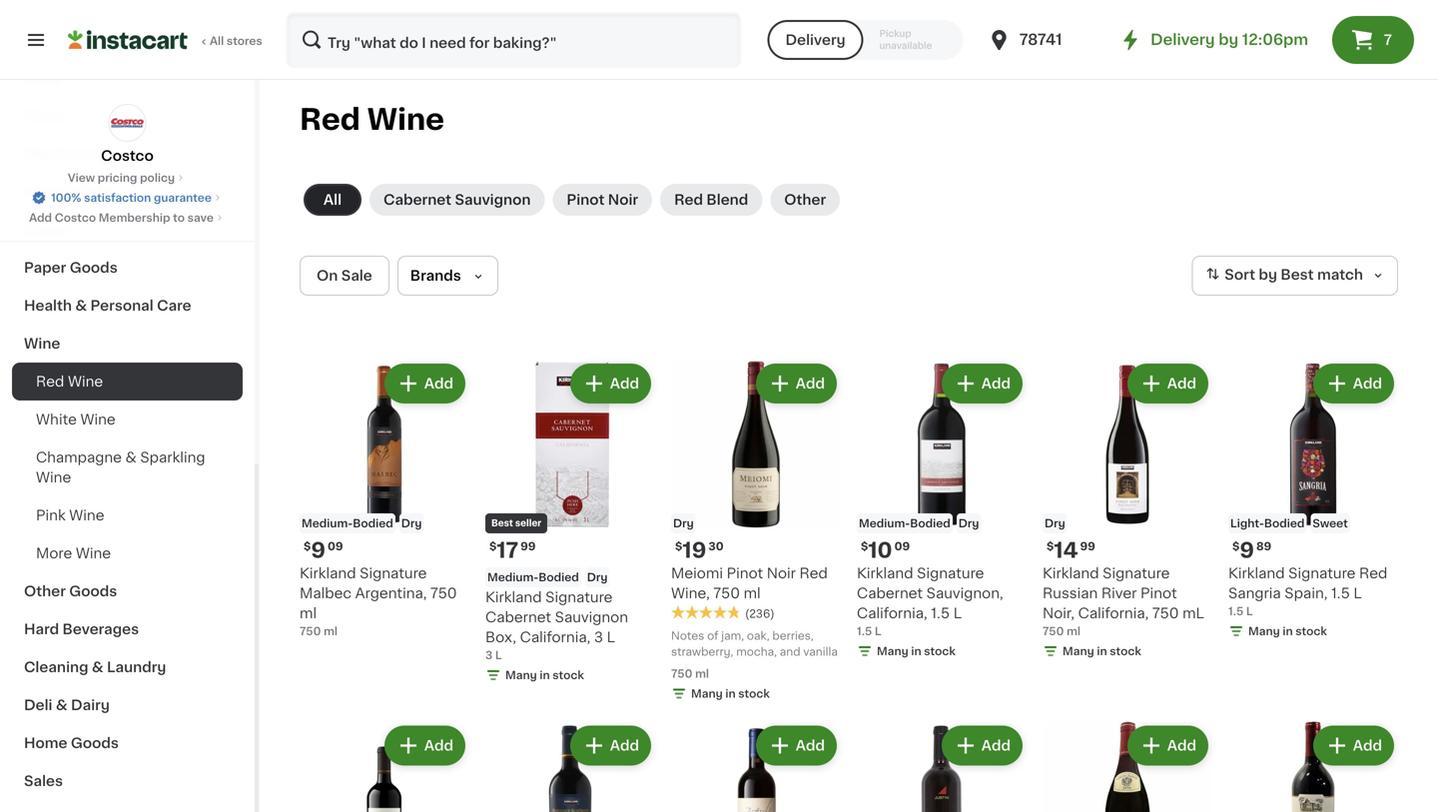 Task type: describe. For each thing, give the bounding box(es) containing it.
river
[[1102, 587, 1138, 601]]

wine right more
[[76, 547, 111, 561]]

medium-bodied dry for 9
[[302, 518, 422, 529]]

paper
[[24, 261, 66, 275]]

99 for 17
[[521, 541, 536, 552]]

kirkland signature cabernet sauvignon box, california, 3 l 3 l
[[486, 591, 629, 661]]

electronics
[[24, 147, 106, 161]]

costco link
[[101, 104, 154, 166]]

stock down kirkland signature cabernet sauvignon box, california, 3 l 3 l
[[553, 670, 584, 681]]

champagne & sparkling wine
[[36, 451, 205, 485]]

costco logo image
[[108, 104, 146, 142]]

stores
[[227, 35, 262, 46]]

red wine link
[[12, 363, 243, 401]]

7
[[1385, 33, 1393, 47]]

ml inside kirkland signature russian river pinot noir, california, 750 ml 750 ml
[[1067, 626, 1081, 637]]

many in stock for 14
[[1063, 646, 1142, 657]]

ml inside meiomi pinot noir red wine, 750 ml
[[744, 587, 761, 601]]

stock for 10
[[925, 646, 956, 657]]

sangria
[[1229, 587, 1282, 601]]

russian
[[1043, 587, 1099, 601]]

beer & cider link
[[12, 173, 243, 211]]

$ 19 30
[[675, 540, 724, 561]]

brands button
[[397, 256, 498, 296]]

seller
[[516, 519, 542, 528]]

30
[[709, 541, 724, 552]]

kirkland signature red sangria spain, 1.5 l 1.5 l
[[1229, 567, 1388, 617]]

$ 9 89
[[1233, 540, 1272, 561]]

all stores
[[210, 35, 262, 46]]

sales link
[[12, 762, 243, 800]]

12:06pm
[[1243, 32, 1309, 47]]

dairy
[[71, 698, 110, 712]]

on sale
[[317, 269, 372, 283]]

wine up white wine
[[68, 375, 103, 389]]

beer
[[24, 185, 58, 199]]

bodied up kirkland signature cabernet sauvignon box, california, 3 l 3 l
[[539, 572, 579, 583]]

product group containing 19
[[671, 360, 841, 706]]

cabernet sauvignon
[[384, 193, 531, 207]]

750 down malbec
[[300, 626, 321, 637]]

goods for paper goods
[[70, 261, 118, 275]]

floral
[[24, 109, 64, 123]]

Best match Sort by field
[[1192, 256, 1399, 296]]

750 right argentina,
[[431, 587, 457, 601]]

match
[[1318, 268, 1364, 282]]

by for delivery
[[1219, 32, 1239, 47]]

more wine link
[[12, 535, 243, 573]]

all stores link
[[68, 12, 264, 68]]

bodied for $ 9 89
[[1265, 518, 1305, 529]]

product group containing 14
[[1043, 360, 1213, 664]]

red inside meiomi pinot noir red wine, 750 ml
[[800, 567, 828, 581]]

1 horizontal spatial medium-bodied dry
[[488, 572, 608, 583]]

l down sauvignon,
[[954, 607, 962, 621]]

brands
[[410, 269, 461, 283]]

stock down the mocha,
[[739, 688, 770, 699]]

750 left ml
[[1153, 607, 1180, 621]]

champagne
[[36, 451, 122, 465]]

stock for 9
[[1296, 626, 1328, 637]]

notes of jam, oak, berries, strawberry, mocha, and vanilla
[[671, 631, 838, 658]]

wine up cabernet sauvignon
[[367, 105, 445, 134]]

berries,
[[773, 631, 814, 642]]

on
[[317, 269, 338, 283]]

100% satisfaction guarantee
[[51, 192, 212, 203]]

red inside red blend link
[[675, 193, 703, 207]]

health
[[24, 299, 72, 313]]

strawberry,
[[671, 647, 734, 658]]

7 button
[[1333, 16, 1415, 64]]

wine right pink
[[69, 509, 104, 523]]

red blend link
[[661, 184, 763, 216]]

many in stock for 10
[[877, 646, 956, 657]]

paper goods
[[24, 261, 118, 275]]

kirkland signature malbec argentina, 750 ml 750 ml
[[300, 567, 457, 637]]

& for cleaning
[[92, 661, 103, 674]]

in for 9
[[1283, 626, 1294, 637]]

champagne & sparkling wine link
[[12, 439, 243, 497]]

product group containing 10
[[857, 360, 1027, 664]]

$ for $ 9 89
[[1233, 541, 1240, 552]]

wine right white
[[80, 413, 116, 427]]

bodied for $ 9 09
[[353, 518, 393, 529]]

red inside kirkland signature red sangria spain, 1.5 l 1.5 l
[[1360, 567, 1388, 581]]

red inside red wine link
[[36, 375, 64, 389]]

medium- for 9
[[302, 518, 353, 529]]

satisfaction
[[84, 192, 151, 203]]

cleaning & laundry link
[[12, 649, 243, 686]]

floral link
[[12, 97, 243, 135]]

cabernet for kirkland signature cabernet sauvignon, california, 1.5 l
[[857, 587, 923, 601]]

hard
[[24, 623, 59, 637]]

14
[[1055, 540, 1079, 561]]

kirkland for 14
[[1043, 567, 1100, 581]]

in down strawberry,
[[726, 688, 736, 699]]

paper goods link
[[12, 249, 243, 287]]

add costco membership to save link
[[29, 210, 226, 226]]

kirkland signature russian river pinot noir, california, 750 ml 750 ml
[[1043, 567, 1205, 637]]

78741
[[1020, 32, 1063, 47]]

l down sangria
[[1247, 606, 1254, 617]]

red blend
[[675, 193, 749, 207]]

0 horizontal spatial noir
[[608, 193, 639, 207]]

to
[[173, 212, 185, 223]]

17
[[497, 540, 519, 561]]

signature inside kirkland signature malbec argentina, 750 ml 750 ml
[[360, 567, 427, 581]]

california, inside kirkland signature cabernet sauvignon, california, 1.5 l 1.5 l
[[857, 607, 928, 621]]

light-
[[1231, 518, 1265, 529]]

view pricing policy
[[68, 172, 175, 183]]

delivery for delivery
[[786, 33, 846, 47]]

l down box,
[[496, 650, 502, 661]]

signature inside kirkland signature cabernet sauvignon box, california, 3 l 3 l
[[546, 591, 613, 605]]

1.5 down sangria
[[1229, 606, 1244, 617]]

all link
[[304, 184, 362, 216]]

(236)
[[745, 609, 775, 620]]

kirkland inside kirkland signature malbec argentina, 750 ml 750 ml
[[300, 567, 356, 581]]

pinot noir
[[567, 193, 639, 207]]

delivery for delivery by 12:06pm
[[1151, 32, 1216, 47]]

pinot inside meiomi pinot noir red wine, 750 ml
[[727, 567, 764, 581]]

membership
[[99, 212, 170, 223]]

kirkland for 10
[[857, 567, 914, 581]]

laundry
[[107, 661, 166, 674]]

dry up kirkland signature cabernet sauvignon box, california, 3 l 3 l
[[587, 572, 608, 583]]

sparkling
[[140, 451, 205, 465]]

more
[[36, 547, 72, 561]]

wine inside champagne & sparkling wine
[[36, 471, 71, 485]]

other link
[[771, 184, 841, 216]]

deli & dairy link
[[12, 686, 243, 724]]

cider
[[76, 185, 116, 199]]

best seller
[[492, 519, 542, 528]]

many down box,
[[506, 670, 537, 681]]

0 vertical spatial 3
[[594, 631, 604, 645]]

delivery by 12:06pm link
[[1119, 28, 1309, 52]]

sales
[[24, 774, 63, 788]]

750 ml
[[671, 668, 709, 679]]

l right spain,
[[1354, 587, 1363, 601]]

other for other
[[785, 193, 827, 207]]

1 horizontal spatial medium-
[[488, 572, 539, 583]]

750 inside meiomi pinot noir red wine, 750 ml
[[714, 587, 741, 601]]

guarantee
[[154, 192, 212, 203]]

$ 9 09
[[304, 540, 343, 561]]

sauvignon,
[[927, 587, 1004, 601]]

wine inside 'link'
[[24, 337, 60, 351]]

deli
[[24, 698, 52, 712]]

09 for 10
[[895, 541, 910, 552]]

ml
[[1183, 607, 1205, 621]]

pinot noir link
[[553, 184, 653, 216]]

750 down noir,
[[1043, 626, 1065, 637]]

1.5 right spain,
[[1332, 587, 1351, 601]]

instacart logo image
[[68, 28, 188, 52]]

save
[[187, 212, 214, 223]]

california, inside kirkland signature russian river pinot noir, california, 750 ml 750 ml
[[1079, 607, 1149, 621]]

oak,
[[747, 631, 770, 642]]

dry up 14
[[1045, 518, 1066, 529]]

vanilla
[[804, 647, 838, 658]]

all for all stores
[[210, 35, 224, 46]]



Task type: locate. For each thing, give the bounding box(es) containing it.
signature inside kirkland signature cabernet sauvignon, california, 1.5 l 1.5 l
[[917, 567, 985, 581]]

mocha,
[[737, 647, 777, 658]]

delivery by 12:06pm
[[1151, 32, 1309, 47]]

pricing
[[98, 172, 137, 183]]

0 horizontal spatial sauvignon
[[455, 193, 531, 207]]

2 09 from the left
[[895, 541, 910, 552]]

4 $ from the left
[[861, 541, 869, 552]]

kirkland signature cabernet sauvignon, california, 1.5 l 1.5 l
[[857, 567, 1004, 637]]

2 vertical spatial goods
[[71, 736, 119, 750]]

750
[[431, 587, 457, 601], [714, 587, 741, 601], [1153, 607, 1180, 621], [300, 626, 321, 637], [1043, 626, 1065, 637], [671, 668, 693, 679]]

baby
[[24, 71, 61, 85]]

3 down box,
[[486, 650, 493, 661]]

2 99 from the left
[[1081, 541, 1096, 552]]

$ down light-
[[1233, 541, 1240, 552]]

other up hard
[[24, 585, 66, 599]]

goods inside 'link'
[[70, 261, 118, 275]]

1 $ from the left
[[304, 541, 311, 552]]

bodied
[[353, 518, 393, 529], [911, 518, 951, 529], [1265, 518, 1305, 529], [539, 572, 579, 583]]

l down 10
[[875, 626, 882, 637]]

kirkland up sangria
[[1229, 567, 1286, 581]]

1 vertical spatial 3
[[486, 650, 493, 661]]

policy
[[140, 172, 175, 183]]

home goods link
[[12, 724, 243, 762]]

1 vertical spatial pinot
[[727, 567, 764, 581]]

1 vertical spatial goods
[[69, 585, 117, 599]]

sale
[[342, 269, 372, 283]]

many for 14
[[1063, 646, 1095, 657]]

2 vertical spatial cabernet
[[486, 611, 552, 625]]

pink wine link
[[12, 497, 243, 535]]

pink wine
[[36, 509, 104, 523]]

cabernet up box,
[[486, 611, 552, 625]]

$ inside '$ 14 99'
[[1047, 541, 1055, 552]]

kirkland inside kirkland signature russian river pinot noir, california, 750 ml 750 ml
[[1043, 567, 1100, 581]]

in
[[1283, 626, 1294, 637], [912, 646, 922, 657], [1098, 646, 1108, 657], [540, 670, 550, 681], [726, 688, 736, 699]]

0 vertical spatial costco
[[101, 149, 154, 163]]

sweet
[[1313, 518, 1349, 529]]

beverages
[[62, 623, 139, 637]]

dry up sauvignon,
[[959, 518, 980, 529]]

product group
[[300, 360, 470, 640], [486, 360, 656, 687], [671, 360, 841, 706], [857, 360, 1027, 664], [1043, 360, 1213, 664], [1229, 360, 1399, 644], [300, 722, 470, 812], [486, 722, 656, 812], [671, 722, 841, 812], [857, 722, 1027, 812], [1043, 722, 1213, 812], [1229, 722, 1399, 812]]

on sale button
[[300, 256, 389, 296]]

many
[[1249, 626, 1281, 637], [877, 646, 909, 657], [1063, 646, 1095, 657], [506, 670, 537, 681], [691, 688, 723, 699]]

best for best seller
[[492, 519, 513, 528]]

hard beverages
[[24, 623, 139, 637]]

in for 14
[[1098, 646, 1108, 657]]

0 horizontal spatial medium-bodied dry
[[302, 518, 422, 529]]

0 vertical spatial cabernet
[[384, 193, 452, 207]]

1 horizontal spatial best
[[1281, 268, 1315, 282]]

costco down 100% at left
[[55, 212, 96, 223]]

1.5
[[1332, 587, 1351, 601], [1229, 606, 1244, 617], [932, 607, 950, 621], [857, 626, 873, 637]]

red
[[300, 105, 361, 134], [675, 193, 703, 207], [36, 375, 64, 389], [800, 567, 828, 581], [1360, 567, 1388, 581]]

1 vertical spatial red wine
[[36, 375, 103, 389]]

light-bodied sweet
[[1231, 518, 1349, 529]]

Search field
[[288, 14, 740, 66]]

2 $ from the left
[[490, 541, 497, 552]]

1 vertical spatial other
[[24, 585, 66, 599]]

$ 17 99
[[490, 540, 536, 561]]

cleaning
[[24, 661, 88, 674]]

0 horizontal spatial california,
[[520, 631, 591, 645]]

box,
[[486, 631, 517, 645]]

2 9 from the left
[[1240, 540, 1255, 561]]

kirkland down the $ 10 09
[[857, 567, 914, 581]]

white
[[36, 413, 77, 427]]

kirkland up russian
[[1043, 567, 1100, 581]]

many in stock down kirkland signature cabernet sauvignon, california, 1.5 l 1.5 l
[[877, 646, 956, 657]]

1 horizontal spatial delivery
[[1151, 32, 1216, 47]]

red wine up white wine
[[36, 375, 103, 389]]

0 horizontal spatial 09
[[328, 541, 343, 552]]

all up on
[[324, 193, 342, 207]]

0 vertical spatial by
[[1219, 32, 1239, 47]]

1 horizontal spatial 09
[[895, 541, 910, 552]]

care
[[157, 299, 191, 313]]

1 horizontal spatial california,
[[857, 607, 928, 621]]

argentina,
[[355, 587, 427, 601]]

$ inside $ 9 89
[[1233, 541, 1240, 552]]

$ inside '$ 17 99'
[[490, 541, 497, 552]]

0 horizontal spatial 99
[[521, 541, 536, 552]]

meiomi pinot noir red wine, 750 ml
[[671, 567, 828, 601]]

& for deli
[[56, 698, 68, 712]]

$
[[304, 541, 311, 552], [490, 541, 497, 552], [675, 541, 683, 552], [861, 541, 869, 552], [1047, 541, 1055, 552], [1233, 541, 1240, 552]]

meiomi
[[671, 567, 724, 581]]

california, inside kirkland signature cabernet sauvignon box, california, 3 l 3 l
[[520, 631, 591, 645]]

dry up argentina,
[[401, 518, 422, 529]]

in down kirkland signature russian river pinot noir, california, 750 ml 750 ml
[[1098, 646, 1108, 657]]

best
[[1281, 268, 1315, 282], [492, 519, 513, 528]]

99 inside '$ 14 99'
[[1081, 541, 1096, 552]]

california, down the $ 10 09
[[857, 607, 928, 621]]

by right sort
[[1259, 268, 1278, 282]]

white wine
[[36, 413, 116, 427]]

in for 10
[[912, 646, 922, 657]]

jam,
[[722, 631, 745, 642]]

costco up 'view pricing policy' link
[[101, 149, 154, 163]]

deli & dairy
[[24, 698, 110, 712]]

cabernet for kirkland signature cabernet sauvignon box, california, 3 l
[[486, 611, 552, 625]]

2 horizontal spatial medium-
[[859, 518, 911, 529]]

sort by
[[1225, 268, 1278, 282]]

l left the notes
[[607, 631, 616, 645]]

by inside field
[[1259, 268, 1278, 282]]

medium-bodied dry down '$ 17 99'
[[488, 572, 608, 583]]

by left 12:06pm
[[1219, 32, 1239, 47]]

0 vertical spatial pinot
[[567, 193, 605, 207]]

medium-bodied dry up $ 9 09
[[302, 518, 422, 529]]

19
[[683, 540, 707, 561]]

ml
[[744, 587, 761, 601], [300, 607, 317, 621], [324, 626, 338, 637], [1067, 626, 1081, 637], [696, 668, 709, 679]]

1 horizontal spatial 9
[[1240, 540, 1255, 561]]

signature for 10
[[917, 567, 985, 581]]

best for best match
[[1281, 268, 1315, 282]]

0 horizontal spatial other
[[24, 585, 66, 599]]

$ inside $ 19 30
[[675, 541, 683, 552]]

0 horizontal spatial all
[[210, 35, 224, 46]]

$ down best seller
[[490, 541, 497, 552]]

9 left 89
[[1240, 540, 1255, 561]]

1 horizontal spatial 99
[[1081, 541, 1096, 552]]

kirkland up box,
[[486, 591, 542, 605]]

many in stock down 750 ml
[[691, 688, 770, 699]]

bodied up 89
[[1265, 518, 1305, 529]]

dry up 19 at the left of page
[[673, 518, 694, 529]]

1 vertical spatial sauvignon
[[555, 611, 629, 625]]

& inside champagne & sparkling wine
[[125, 451, 137, 465]]

0 vertical spatial other
[[785, 193, 827, 207]]

$ inside the $ 10 09
[[861, 541, 869, 552]]

2 horizontal spatial medium-bodied dry
[[859, 518, 980, 529]]

& for beer
[[61, 185, 73, 199]]

1 horizontal spatial by
[[1259, 268, 1278, 282]]

goods up beverages at the bottom left of page
[[69, 585, 117, 599]]

2 horizontal spatial california,
[[1079, 607, 1149, 621]]

★★★★★
[[671, 606, 741, 620], [671, 606, 741, 620]]

&
[[61, 185, 73, 199], [75, 299, 87, 313], [125, 451, 137, 465], [92, 661, 103, 674], [56, 698, 68, 712]]

many in stock
[[1249, 626, 1328, 637], [877, 646, 956, 657], [1063, 646, 1142, 657], [506, 670, 584, 681], [691, 688, 770, 699]]

wine down health
[[24, 337, 60, 351]]

& right the 'deli'
[[56, 698, 68, 712]]

many down noir,
[[1063, 646, 1095, 657]]

& right health
[[75, 299, 87, 313]]

medium- up the $ 10 09
[[859, 518, 911, 529]]

$ for $ 19 30
[[675, 541, 683, 552]]

1 9 from the left
[[311, 540, 326, 561]]

service type group
[[768, 20, 964, 60]]

5 $ from the left
[[1047, 541, 1055, 552]]

goods for other goods
[[69, 585, 117, 599]]

0 vertical spatial best
[[1281, 268, 1315, 282]]

0 horizontal spatial best
[[492, 519, 513, 528]]

sort
[[1225, 268, 1256, 282]]

kirkland for 9
[[1229, 567, 1286, 581]]

$ for $ 10 09
[[861, 541, 869, 552]]

medium-bodied dry up the $ 10 09
[[859, 518, 980, 529]]

1 horizontal spatial red wine
[[300, 105, 445, 134]]

0 horizontal spatial red wine
[[36, 375, 103, 389]]

1.5 down sauvignon,
[[932, 607, 950, 621]]

9 for kirkland signature malbec argentina, 750 ml
[[311, 540, 326, 561]]

red wine up all link
[[300, 105, 445, 134]]

product group containing 17
[[486, 360, 656, 687]]

best inside field
[[1281, 268, 1315, 282]]

99 inside '$ 17 99'
[[521, 541, 536, 552]]

99
[[521, 541, 536, 552], [1081, 541, 1096, 552]]

signature inside kirkland signature red sangria spain, 1.5 l 1.5 l
[[1289, 567, 1356, 581]]

pinot inside kirkland signature russian river pinot noir, california, 750 ml 750 ml
[[1141, 587, 1178, 601]]

1 horizontal spatial costco
[[101, 149, 154, 163]]

health & personal care link
[[12, 287, 243, 325]]

0 vertical spatial red wine
[[300, 105, 445, 134]]

$ 10 09
[[861, 540, 910, 561]]

2 horizontal spatial pinot
[[1141, 587, 1178, 601]]

best match
[[1281, 268, 1364, 282]]

& for champagne
[[125, 451, 137, 465]]

$ up russian
[[1047, 541, 1055, 552]]

0 horizontal spatial medium-
[[302, 518, 353, 529]]

many for 10
[[877, 646, 909, 657]]

& down view
[[61, 185, 73, 199]]

many in stock down spain,
[[1249, 626, 1328, 637]]

$ 14 99
[[1047, 540, 1096, 561]]

0 vertical spatial noir
[[608, 193, 639, 207]]

red wine
[[300, 105, 445, 134], [36, 375, 103, 389]]

1 09 from the left
[[328, 541, 343, 552]]

1 horizontal spatial 3
[[594, 631, 604, 645]]

and
[[780, 647, 801, 658]]

0 vertical spatial sauvignon
[[455, 193, 531, 207]]

99 right 14
[[1081, 541, 1096, 552]]

78741 button
[[988, 12, 1108, 68]]

wine down champagne
[[36, 471, 71, 485]]

best inside product group
[[492, 519, 513, 528]]

cabernet up "brands"
[[384, 193, 452, 207]]

$ inside $ 9 09
[[304, 541, 311, 552]]

stock for 14
[[1110, 646, 1142, 657]]

3 $ from the left
[[675, 541, 683, 552]]

cabernet inside kirkland signature cabernet sauvignon box, california, 3 l 3 l
[[486, 611, 552, 625]]

medium- down '$ 17 99'
[[488, 572, 539, 583]]

0 horizontal spatial pinot
[[567, 193, 605, 207]]

750 down strawberry,
[[671, 668, 693, 679]]

many down sangria
[[1249, 626, 1281, 637]]

$ for $ 14 99
[[1047, 541, 1055, 552]]

9 for kirkland signature red sangria spain, 1.5 l
[[1240, 540, 1255, 561]]

all for all
[[324, 193, 342, 207]]

09 inside the $ 10 09
[[895, 541, 910, 552]]

goods down dairy
[[71, 736, 119, 750]]

99 right 17
[[521, 541, 536, 552]]

0 vertical spatial goods
[[70, 261, 118, 275]]

09 right 10
[[895, 541, 910, 552]]

california,
[[857, 607, 928, 621], [1079, 607, 1149, 621], [520, 631, 591, 645]]

stock down kirkland signature cabernet sauvignon, california, 1.5 l 1.5 l
[[925, 646, 956, 657]]

cabernet sauvignon link
[[370, 184, 545, 216]]

medium- up $ 9 09
[[302, 518, 353, 529]]

goods up health & personal care
[[70, 261, 118, 275]]

noir up the (236)
[[767, 567, 796, 581]]

1 horizontal spatial all
[[324, 193, 342, 207]]

other right blend
[[785, 193, 827, 207]]

09 up malbec
[[328, 541, 343, 552]]

noir inside meiomi pinot noir red wine, 750 ml
[[767, 567, 796, 581]]

2 vertical spatial pinot
[[1141, 587, 1178, 601]]

delivery
[[1151, 32, 1216, 47], [786, 33, 846, 47]]

by for sort
[[1259, 268, 1278, 282]]

in down kirkland signature cabernet sauvignon, california, 1.5 l 1.5 l
[[912, 646, 922, 657]]

1 vertical spatial noir
[[767, 567, 796, 581]]

1 horizontal spatial noir
[[767, 567, 796, 581]]

0 horizontal spatial delivery
[[786, 33, 846, 47]]

0 vertical spatial all
[[210, 35, 224, 46]]

malbec
[[300, 587, 352, 601]]

delivery button
[[768, 20, 864, 60]]

bodied for $ 10 09
[[911, 518, 951, 529]]

in down kirkland signature cabernet sauvignon box, california, 3 l 3 l
[[540, 670, 550, 681]]

noir,
[[1043, 607, 1075, 621]]

kirkland inside kirkland signature red sangria spain, 1.5 l 1.5 l
[[1229, 567, 1286, 581]]

2 horizontal spatial cabernet
[[857, 587, 923, 601]]

signature inside kirkland signature russian river pinot noir, california, 750 ml 750 ml
[[1103, 567, 1171, 581]]

1 vertical spatial by
[[1259, 268, 1278, 282]]

& for health
[[75, 299, 87, 313]]

cabernet inside kirkland signature cabernet sauvignon, california, 1.5 l 1.5 l
[[857, 587, 923, 601]]

& down beverages at the bottom left of page
[[92, 661, 103, 674]]

hard beverages link
[[12, 611, 243, 649]]

$ up meiomi
[[675, 541, 683, 552]]

best left match
[[1281, 268, 1315, 282]]

89
[[1257, 541, 1272, 552]]

baby link
[[12, 59, 243, 97]]

signature for 9
[[1289, 567, 1356, 581]]

personal
[[90, 299, 154, 313]]

bodied up argentina,
[[353, 518, 393, 529]]

cabernet down the $ 10 09
[[857, 587, 923, 601]]

09 inside $ 9 09
[[328, 541, 343, 552]]

$ for $ 9 09
[[304, 541, 311, 552]]

many in stock for 9
[[1249, 626, 1328, 637]]

1 horizontal spatial cabernet
[[486, 611, 552, 625]]

signature for 14
[[1103, 567, 1171, 581]]

california, down river
[[1079, 607, 1149, 621]]

sauvignon inside kirkland signature cabernet sauvignon box, california, 3 l 3 l
[[555, 611, 629, 625]]

1.5 right berries,
[[857, 626, 873, 637]]

kirkland up malbec
[[300, 567, 356, 581]]

0 horizontal spatial 9
[[311, 540, 326, 561]]

many for 9
[[1249, 626, 1281, 637]]

many in stock down kirkland signature cabernet sauvignon box, california, 3 l 3 l
[[506, 670, 584, 681]]

bodied up sauvignon,
[[911, 518, 951, 529]]

1 vertical spatial costco
[[55, 212, 96, 223]]

09 for 9
[[328, 541, 343, 552]]

home
[[24, 736, 67, 750]]

blend
[[707, 193, 749, 207]]

0 horizontal spatial 3
[[486, 650, 493, 661]]

wine,
[[671, 587, 710, 601]]

1 vertical spatial all
[[324, 193, 342, 207]]

0 horizontal spatial cabernet
[[384, 193, 452, 207]]

delivery inside button
[[786, 33, 846, 47]]

noir
[[608, 193, 639, 207], [767, 567, 796, 581]]

goods for home goods
[[71, 736, 119, 750]]

other for other goods
[[24, 585, 66, 599]]

1 horizontal spatial other
[[785, 193, 827, 207]]

medium-bodied dry for 10
[[859, 518, 980, 529]]

l
[[1354, 587, 1363, 601], [1247, 606, 1254, 617], [954, 607, 962, 621], [875, 626, 882, 637], [607, 631, 616, 645], [496, 650, 502, 661]]

1 99 from the left
[[521, 541, 536, 552]]

1 horizontal spatial pinot
[[727, 567, 764, 581]]

medium- for 10
[[859, 518, 911, 529]]

$ for $ 17 99
[[490, 541, 497, 552]]

kirkland inside kirkland signature cabernet sauvignon, california, 1.5 l 1.5 l
[[857, 567, 914, 581]]

9 up malbec
[[311, 540, 326, 561]]

0 horizontal spatial by
[[1219, 32, 1239, 47]]

0 horizontal spatial costco
[[55, 212, 96, 223]]

6 $ from the left
[[1233, 541, 1240, 552]]

None search field
[[286, 12, 742, 68]]

medium-
[[302, 518, 353, 529], [859, 518, 911, 529], [488, 572, 539, 583]]

best left the seller
[[492, 519, 513, 528]]

other goods
[[24, 585, 117, 599]]

1 vertical spatial best
[[492, 519, 513, 528]]

noir left red blend
[[608, 193, 639, 207]]

1 horizontal spatial sauvignon
[[555, 611, 629, 625]]

sauvignon
[[455, 193, 531, 207], [555, 611, 629, 625]]

1 vertical spatial cabernet
[[857, 587, 923, 601]]

many in stock down kirkland signature russian river pinot noir, california, 750 ml 750 ml
[[1063, 646, 1142, 657]]

stock down kirkland signature russian river pinot noir, california, 750 ml 750 ml
[[1110, 646, 1142, 657]]

pinot
[[567, 193, 605, 207], [727, 567, 764, 581], [1141, 587, 1178, 601]]

more wine
[[36, 547, 111, 561]]

many down kirkland signature cabernet sauvignon, california, 1.5 l 1.5 l
[[877, 646, 909, 657]]

many down 750 ml
[[691, 688, 723, 699]]

& down white wine link
[[125, 451, 137, 465]]

3 left the notes
[[594, 631, 604, 645]]

of
[[708, 631, 719, 642]]

99 for 14
[[1081, 541, 1096, 552]]

stock down spain,
[[1296, 626, 1328, 637]]

$ up malbec
[[304, 541, 311, 552]]

kirkland inside kirkland signature cabernet sauvignon box, california, 3 l 3 l
[[486, 591, 542, 605]]

$ up kirkland signature cabernet sauvignon, california, 1.5 l 1.5 l
[[861, 541, 869, 552]]

white wine link
[[12, 401, 243, 439]]

in down spain,
[[1283, 626, 1294, 637]]

cabernet
[[384, 193, 452, 207], [857, 587, 923, 601], [486, 611, 552, 625]]



Task type: vqa. For each thing, say whether or not it's contained in the screenshot.
Truth for Free
no



